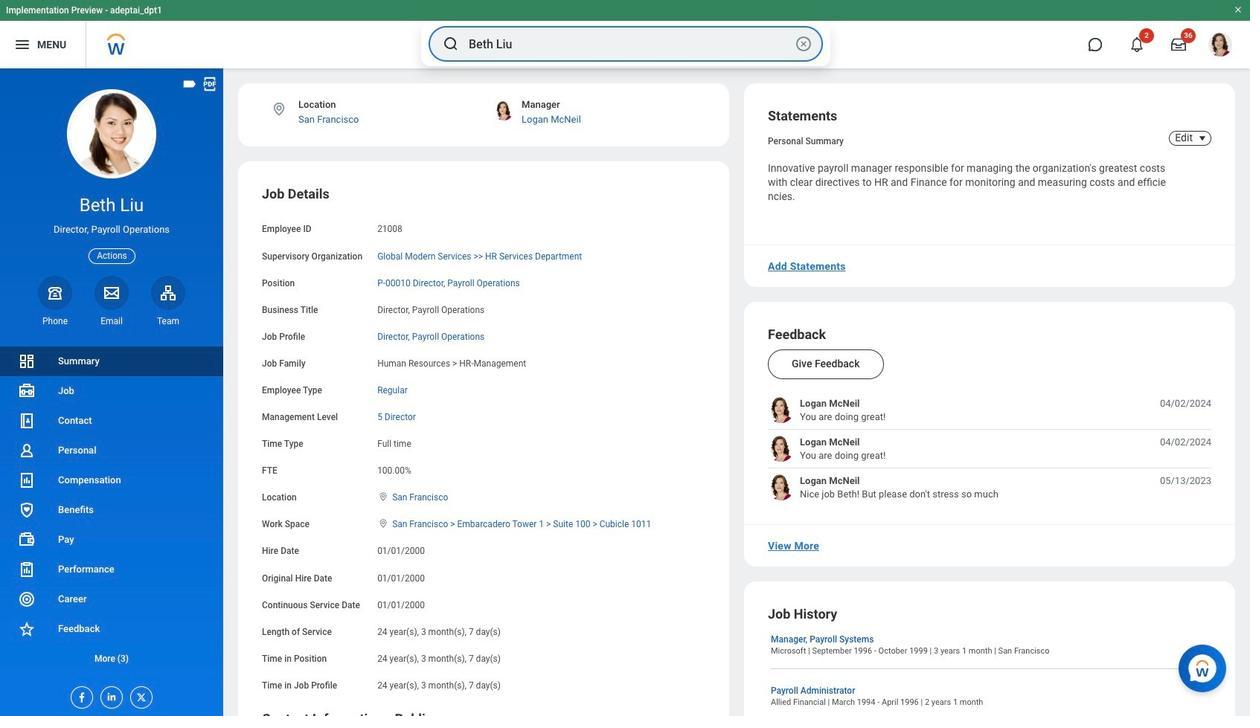 Task type: vqa. For each thing, say whether or not it's contained in the screenshot.
the search ICON in the Item List element
no



Task type: describe. For each thing, give the bounding box(es) containing it.
2 employee's photo (logan mcneil) image from the top
[[768, 436, 794, 462]]

1 vertical spatial location image
[[377, 492, 389, 503]]

justify image
[[13, 36, 31, 54]]

navigation pane region
[[0, 68, 223, 717]]

career image
[[18, 591, 36, 609]]

email beth liu element
[[95, 315, 129, 327]]

caret down image
[[1194, 132, 1212, 144]]

notifications large image
[[1130, 37, 1145, 52]]

feedback image
[[18, 621, 36, 639]]

tag image
[[182, 76, 198, 92]]

personal summary element
[[768, 133, 844, 147]]

summary image
[[18, 353, 36, 371]]

location image
[[377, 519, 389, 529]]

facebook image
[[71, 688, 88, 704]]

inbox large image
[[1172, 37, 1186, 52]]

personal image
[[18, 442, 36, 460]]

benefits image
[[18, 502, 36, 520]]

phone image
[[45, 284, 66, 302]]

x image
[[131, 688, 147, 704]]

search image
[[442, 35, 460, 53]]

1 horizontal spatial list
[[768, 398, 1212, 501]]

profile logan mcneil image
[[1209, 33, 1233, 60]]

phone beth liu element
[[38, 315, 72, 327]]

performance image
[[18, 561, 36, 579]]

1 employee's photo (logan mcneil) image from the top
[[768, 398, 794, 424]]

0 horizontal spatial list
[[0, 347, 223, 674]]

contact image
[[18, 412, 36, 430]]



Task type: locate. For each thing, give the bounding box(es) containing it.
group
[[262, 186, 706, 693]]

compensation image
[[18, 472, 36, 490]]

employee's photo (logan mcneil) image
[[768, 398, 794, 424], [768, 436, 794, 462], [768, 475, 794, 501]]

None search field
[[421, 22, 831, 66]]

2 vertical spatial employee's photo (logan mcneil) image
[[768, 475, 794, 501]]

1 vertical spatial employee's photo (logan mcneil) image
[[768, 436, 794, 462]]

location image
[[271, 101, 287, 118], [377, 492, 389, 503]]

3 employee's photo (logan mcneil) image from the top
[[768, 475, 794, 501]]

view printable version (pdf) image
[[202, 76, 218, 92]]

full time element
[[377, 436, 411, 450]]

banner
[[0, 0, 1250, 68]]

Search Workday  search field
[[469, 28, 792, 60]]

linkedin image
[[101, 688, 118, 703]]

pay image
[[18, 531, 36, 549]]

0 vertical spatial location image
[[271, 101, 287, 118]]

list
[[0, 347, 223, 674], [768, 398, 1212, 501]]

view team image
[[159, 284, 177, 302]]

1 horizontal spatial location image
[[377, 492, 389, 503]]

team beth liu element
[[151, 315, 185, 327]]

job image
[[18, 383, 36, 400]]

0 vertical spatial employee's photo (logan mcneil) image
[[768, 398, 794, 424]]

close environment banner image
[[1234, 5, 1243, 14]]

mail image
[[103, 284, 121, 302]]

0 horizontal spatial location image
[[271, 101, 287, 118]]

x circle image
[[795, 35, 813, 53]]



